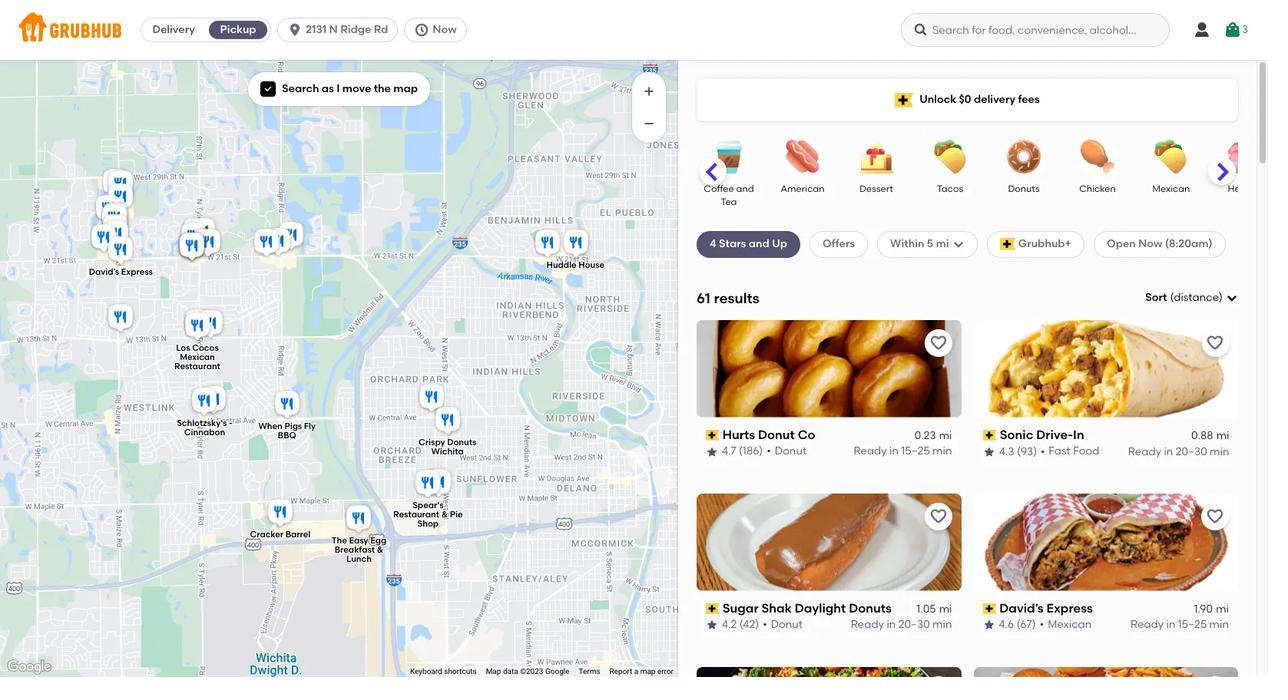 Task type: vqa. For each thing, say whether or not it's contained in the screenshot.
parmesan,
no



Task type: locate. For each thing, give the bounding box(es) containing it.
0 vertical spatial • donut
[[767, 445, 807, 458]]

papa johns image
[[178, 220, 209, 254]]

coffee and tea image
[[702, 140, 756, 174]]

the easy egg breakfast & lunch image
[[343, 503, 374, 537]]

food
[[1073, 445, 1100, 458]]

map region
[[0, 0, 868, 678]]

star icon image for sonic drive-in
[[983, 446, 995, 458]]

0 horizontal spatial 15–25
[[901, 445, 930, 458]]

ready in 15–25 min for david's express
[[1131, 619, 1229, 632]]

wok hey image
[[105, 302, 136, 336]]

15–25 for david's express
[[1178, 619, 1207, 632]]

svg image inside the now button
[[414, 22, 430, 38]]

svg image left 2131
[[287, 22, 303, 38]]

plus icon image
[[641, 84, 657, 99]]

hurts
[[723, 428, 755, 442]]

15–25 down 1.90
[[1178, 619, 1207, 632]]

as
[[322, 82, 334, 95]]

0 horizontal spatial &
[[377, 546, 383, 556]]

1 horizontal spatial restaurant
[[393, 510, 439, 520]]

schlotzsky's - cinnabon
[[176, 418, 232, 438]]

wichita brewing company image
[[182, 307, 212, 341]]

donut down co
[[775, 445, 807, 458]]

in
[[1073, 428, 1084, 442]]

svg image inside the 3 button
[[1224, 21, 1242, 39]]

1 vertical spatial restaurant
[[393, 510, 439, 520]]

20–30 down 1.05
[[899, 619, 930, 632]]

grubhub plus flag logo image for unlock $0 delivery fees
[[895, 93, 913, 107]]

0 horizontal spatial david's
[[89, 267, 119, 277]]

in for daylight
[[887, 619, 896, 632]]

mexican down mexican image
[[1153, 184, 1190, 194]]

star icon image left 4.2
[[706, 619, 718, 632]]

delivery
[[974, 93, 1016, 106]]

save this restaurant button for daylight
[[924, 503, 952, 531]]

donuts down donuts image at the top right of the page
[[1008, 184, 1040, 194]]

0 vertical spatial ready in 20–30 min
[[1128, 445, 1229, 458]]

cracker barrel image
[[265, 497, 295, 531]]

$0
[[959, 93, 971, 106]]

• donut for shak
[[763, 619, 803, 632]]

1 horizontal spatial now
[[1139, 238, 1163, 251]]

map right a
[[640, 668, 656, 676]]

• right (42)
[[763, 619, 767, 632]]

2 vertical spatial donuts
[[849, 601, 892, 616]]

0 vertical spatial &
[[441, 510, 448, 520]]

61 results
[[697, 289, 760, 307]]

save this restaurant image
[[929, 334, 948, 352], [929, 507, 948, 526], [1206, 507, 1224, 526]]

unlock
[[920, 93, 956, 106]]

star icon image left 4.3
[[983, 446, 995, 458]]

star icon image for david's express
[[983, 619, 995, 632]]

david's down the fuzzy's taco shop image at the top left
[[89, 267, 119, 277]]

express down chipotle icon
[[121, 267, 152, 277]]

1 horizontal spatial donuts
[[849, 601, 892, 616]]

google
[[545, 668, 570, 676]]

0 vertical spatial express
[[121, 267, 152, 277]]

star icon image for sugar shak daylight donuts
[[706, 619, 718, 632]]

2 horizontal spatial donuts
[[1008, 184, 1040, 194]]

keyboard
[[410, 668, 442, 676]]

Search for food, convenience, alcohol... search field
[[901, 13, 1170, 47]]

delivery
[[152, 23, 195, 36]]

1 horizontal spatial grubhub plus flag logo image
[[1000, 238, 1015, 251]]

bbq
[[278, 431, 296, 441]]

5
[[927, 238, 934, 251]]

4.6 (67)
[[999, 619, 1036, 632]]

results
[[714, 289, 760, 307]]

svg image inside 2131 n ridge rd button
[[287, 22, 303, 38]]

None field
[[1146, 290, 1238, 306]]

0 horizontal spatial now
[[433, 23, 457, 36]]

2131
[[306, 23, 327, 36]]

keyboard shortcuts
[[410, 668, 477, 676]]

to
[[1131, 602, 1142, 615]]

1 vertical spatial express
[[1047, 601, 1093, 616]]

pie
[[450, 510, 462, 520]]

oasis lounge image
[[423, 467, 454, 501]]

sesame mediterranean kitchen image
[[99, 167, 130, 200]]

grubhub plus flag logo image left unlock
[[895, 93, 913, 107]]

ready for in
[[1128, 445, 1161, 458]]

• down hurts donut co
[[767, 445, 771, 458]]

1 vertical spatial 15–25
[[1178, 619, 1207, 632]]

and up tea
[[736, 184, 754, 194]]

1 vertical spatial grubhub plus flag logo image
[[1000, 238, 1015, 251]]

and left 'up'
[[749, 238, 770, 251]]

within
[[890, 238, 924, 251]]

1 vertical spatial donut
[[775, 445, 807, 458]]

restaurant inside spear's restaurant & pie shop cracker barrel the easy egg breakfast & lunch
[[393, 510, 439, 520]]

grubhub plus flag logo image left grubhub+
[[1000, 238, 1015, 251]]

avivo brick oven pizzeria image
[[99, 202, 129, 236]]

0 horizontal spatial ready in 15–25 min
[[854, 445, 952, 458]]

restaurant down spear's restaurant & pie shop image
[[393, 510, 439, 520]]

mi right 1.05
[[939, 603, 952, 616]]

0.88
[[1191, 429, 1213, 443]]

ninza sushi bar image
[[195, 308, 225, 342]]

sort ( distance )
[[1146, 291, 1223, 304]]

sugar shak daylight donuts
[[723, 601, 892, 616]]

1 vertical spatial map
[[640, 668, 656, 676]]

1 vertical spatial mexican
[[179, 352, 215, 362]]

0 vertical spatial now
[[433, 23, 457, 36]]

hurts donut co
[[723, 428, 815, 442]]

star icon image left 4.6
[[983, 619, 995, 632]]

svg image
[[1193, 21, 1211, 39], [287, 22, 303, 38], [952, 238, 964, 251], [1226, 292, 1238, 304]]

donuts
[[1008, 184, 1040, 194], [447, 438, 476, 448], [849, 601, 892, 616]]

1 horizontal spatial mexican
[[1048, 619, 1092, 632]]

popeyes image
[[416, 382, 447, 416]]

(
[[1170, 291, 1174, 304]]

svg image for search as i move the map
[[263, 85, 273, 94]]

0 vertical spatial donut
[[758, 428, 795, 442]]

• for express
[[1040, 619, 1044, 632]]

1.05 mi
[[917, 603, 952, 616]]

2 horizontal spatial mexican
[[1153, 184, 1190, 194]]

0 vertical spatial grubhub plus flag logo image
[[895, 93, 913, 107]]

15–25 down 0.23
[[901, 445, 930, 458]]

1.05
[[917, 603, 936, 616]]

donuts inside the when pigs fly bbq crispy donuts wichita
[[447, 438, 476, 448]]

save this restaurant image
[[1206, 334, 1224, 352]]

donut left co
[[758, 428, 795, 442]]

american image
[[776, 140, 830, 174]]

express inside huddle house david's express
[[121, 267, 152, 277]]

1 vertical spatial ready in 20–30 min
[[851, 619, 952, 632]]

ready in 15–25 min
[[854, 445, 952, 458], [1131, 619, 1229, 632]]

jason's deli image
[[251, 227, 282, 260]]

los cocos mexican restaurant
[[174, 343, 220, 371]]

subscription pass image right 1.05 mi
[[983, 604, 996, 614]]

& left pie on the left of the page
[[441, 510, 448, 520]]

(186)
[[739, 445, 763, 458]]

0 vertical spatial and
[[736, 184, 754, 194]]

hibachi boy image
[[180, 216, 211, 250]]

egg
[[370, 537, 386, 547]]

panda express image
[[105, 168, 136, 202]]

donuts right crispy
[[447, 438, 476, 448]]

0.88 mi
[[1191, 429, 1229, 443]]

1 vertical spatial • donut
[[763, 619, 803, 632]]

1 vertical spatial now
[[1139, 238, 1163, 251]]

15–25
[[901, 445, 930, 458], [1178, 619, 1207, 632]]

2131 n ridge rd
[[306, 23, 388, 36]]

0 horizontal spatial express
[[121, 267, 152, 277]]

map right the the
[[394, 82, 418, 95]]

ready in 15–25 min down the checkout
[[1131, 619, 1229, 632]]

coffee and tea
[[704, 184, 754, 208]]

mexican inside los cocos mexican restaurant
[[179, 352, 215, 362]]

mi right 0.88
[[1216, 429, 1229, 443]]

20–30 for sonic drive-in
[[1175, 445, 1207, 458]]

now right open
[[1139, 238, 1163, 251]]

min down 1.05 mi
[[933, 619, 952, 632]]

0 horizontal spatial grubhub plus flag logo image
[[895, 93, 913, 107]]

1 vertical spatial 20–30
[[899, 619, 930, 632]]

breakfast
[[334, 546, 374, 556]]

minus icon image
[[641, 116, 657, 131]]

donuts right daylight
[[849, 601, 892, 616]]

1 horizontal spatial express
[[1047, 601, 1093, 616]]

min down 0.88 mi at the right bottom of the page
[[1210, 445, 1229, 458]]

min down 0.23 mi
[[933, 445, 952, 458]]

donut down the shak
[[771, 619, 803, 632]]

drive-
[[1036, 428, 1073, 442]]

stars
[[719, 238, 746, 251]]

terms link
[[579, 668, 600, 676]]

huddle house david's express
[[89, 260, 604, 277]]

restaurant down cocos
[[174, 361, 220, 371]]

1 vertical spatial &
[[377, 546, 383, 556]]

svg image
[[1224, 21, 1242, 39], [414, 22, 430, 38], [913, 22, 929, 38], [263, 85, 273, 94]]

min for daylight
[[933, 619, 952, 632]]

now
[[433, 23, 457, 36], [1139, 238, 1163, 251]]

0 vertical spatial map
[[394, 82, 418, 95]]

(42)
[[740, 619, 759, 632]]

mi right 5
[[936, 238, 949, 251]]

1 horizontal spatial map
[[640, 668, 656, 676]]

subscription pass image left "sugar"
[[706, 604, 720, 614]]

0 horizontal spatial donuts
[[447, 438, 476, 448]]

mi
[[936, 238, 949, 251], [939, 429, 952, 443], [1216, 429, 1229, 443], [939, 603, 952, 616], [1216, 603, 1229, 616]]

• donut
[[767, 445, 807, 458], [763, 619, 803, 632]]

proceed to checkout button
[[1037, 595, 1243, 623]]

error
[[657, 668, 674, 676]]

tacos image
[[923, 140, 977, 174]]

• donut down the shak
[[763, 619, 803, 632]]

min for in
[[1210, 445, 1229, 458]]

mi right 1.90
[[1216, 603, 1229, 616]]

0 horizontal spatial ready in 20–30 min
[[851, 619, 952, 632]]

report a map error
[[610, 668, 674, 676]]

0 vertical spatial 20–30
[[1175, 445, 1207, 458]]

1 vertical spatial donuts
[[447, 438, 476, 448]]

cinnabon
[[184, 428, 225, 438]]

david's up 4.6 (67)
[[999, 601, 1044, 616]]

2 vertical spatial donut
[[771, 619, 803, 632]]

• right (67)
[[1040, 619, 1044, 632]]

0 vertical spatial ready in 15–25 min
[[854, 445, 952, 458]]

1 horizontal spatial ready in 15–25 min
[[1131, 619, 1229, 632]]

(67)
[[1017, 619, 1036, 632]]

ready in 20–30 min down 0.88
[[1128, 445, 1229, 458]]

subscription pass image for sonic drive-in
[[983, 430, 996, 441]]

lunch
[[346, 555, 371, 565]]

chicken image
[[1071, 140, 1125, 174]]

grubhub+
[[1018, 238, 1072, 251]]

coffee
[[704, 184, 734, 194]]

0 vertical spatial restaurant
[[174, 361, 220, 371]]

ready in 20–30 min down 1.05
[[851, 619, 952, 632]]

report a map error link
[[610, 668, 674, 676]]

express up • mexican
[[1047, 601, 1093, 616]]

0 vertical spatial donuts
[[1008, 184, 1040, 194]]

0 vertical spatial 15–25
[[901, 445, 930, 458]]

save this restaurant image for co
[[929, 334, 948, 352]]

ready for co
[[854, 445, 887, 458]]

open now (8:20am)
[[1107, 238, 1213, 251]]

1 horizontal spatial 20–30
[[1175, 445, 1207, 458]]

mexican down los cocos mexican restaurant image
[[179, 352, 215, 362]]

4.6
[[999, 619, 1014, 632]]

subscription pass image left the sonic
[[983, 430, 996, 441]]

mi for david's express
[[1216, 603, 1229, 616]]

• donut down hurts donut co
[[767, 445, 807, 458]]

grubhub plus flag logo image
[[895, 93, 913, 107], [1000, 238, 1015, 251]]

0 vertical spatial david's
[[89, 267, 119, 277]]

1 vertical spatial ready in 15–25 min
[[1131, 619, 1229, 632]]

donuts image
[[997, 140, 1051, 174]]

on the border image
[[99, 212, 130, 246]]

3
[[1242, 23, 1248, 36]]

old chicago pizza + taproom image
[[187, 216, 218, 250]]

hurts donut co image
[[275, 220, 306, 253]]

cocos
[[192, 343, 218, 353]]

0 horizontal spatial restaurant
[[174, 361, 220, 371]]

crispy donuts wichita image
[[432, 405, 463, 439]]

star icon image for hurts donut co
[[706, 446, 718, 458]]

min
[[933, 445, 952, 458], [1210, 445, 1229, 458], [933, 619, 952, 632], [1210, 619, 1229, 632]]

svg image right ) on the top right
[[1226, 292, 1238, 304]]

mi right 0.23
[[939, 429, 952, 443]]

star icon image
[[706, 446, 718, 458], [983, 446, 995, 458], [706, 619, 718, 632], [983, 619, 995, 632]]

& right lunch
[[377, 546, 383, 556]]

ready in 15–25 min down 0.23
[[854, 445, 952, 458]]

proceed to checkout
[[1084, 602, 1196, 615]]

0 horizontal spatial mexican
[[179, 352, 215, 362]]

map data ©2023 google
[[486, 668, 570, 676]]

within 5 mi
[[890, 238, 949, 251]]

now right rd
[[433, 23, 457, 36]]

sugar
[[723, 601, 759, 616]]

1 horizontal spatial 15–25
[[1178, 619, 1207, 632]]

1 horizontal spatial david's
[[999, 601, 1044, 616]]

svg image for 3
[[1224, 21, 1242, 39]]

map
[[486, 668, 501, 676]]

healthy image
[[1218, 140, 1268, 174]]

0.23
[[915, 429, 936, 443]]

shop
[[417, 519, 438, 529]]

easy
[[349, 537, 368, 547]]

1 horizontal spatial ready in 20–30 min
[[1128, 445, 1229, 458]]

0 horizontal spatial 20–30
[[899, 619, 930, 632]]

a
[[634, 668, 638, 676]]

open
[[1107, 238, 1136, 251]]

when pigs fly bbq image
[[272, 389, 302, 422]]

popeyes logo image
[[974, 667, 1238, 678]]

mi for hurts donut co
[[939, 429, 952, 443]]

star icon image down subscription pass image
[[706, 446, 718, 458]]

0 vertical spatial mexican
[[1153, 184, 1190, 194]]

sonic drive-in image
[[189, 227, 220, 260]]

david's
[[89, 267, 119, 277], [999, 601, 1044, 616]]

• right "(93)"
[[1041, 445, 1045, 458]]

the popcorner image
[[176, 230, 207, 264]]

mexican down david's express
[[1048, 619, 1092, 632]]

20–30 down 0.88
[[1175, 445, 1207, 458]]

subscription pass image
[[983, 430, 996, 441], [706, 604, 720, 614], [983, 604, 996, 614]]

los cocos mexican restaurant image
[[182, 310, 212, 344]]

main navigation navigation
[[0, 0, 1268, 60]]

none field containing sort
[[1146, 290, 1238, 306]]



Task type: describe. For each thing, give the bounding box(es) containing it.
chipotle image
[[100, 218, 131, 252]]

proceed
[[1084, 602, 1129, 615]]

donut for donut
[[775, 445, 807, 458]]

• for shak
[[763, 619, 767, 632]]

61
[[697, 289, 711, 307]]

1 vertical spatial david's
[[999, 601, 1044, 616]]

the
[[331, 537, 347, 547]]

save this restaurant image for daylight
[[929, 507, 948, 526]]

svg image for now
[[414, 22, 430, 38]]

ready in 20–30 min for sugar shak daylight donuts
[[851, 619, 952, 632]]

spear's restaurant & pie shop image
[[412, 468, 443, 502]]

pickup
[[220, 23, 256, 36]]

tacos
[[937, 184, 963, 194]]

schlotzsky's - cinnabon image
[[189, 386, 219, 419]]

subscription pass image for david's express
[[983, 604, 996, 614]]

fly
[[304, 421, 315, 431]]

american
[[781, 184, 825, 194]]

-
[[229, 418, 232, 428]]

0 horizontal spatial map
[[394, 82, 418, 95]]

freddy's frozen custard & steakburgers image
[[192, 227, 223, 260]]

sonic drive-in
[[999, 428, 1084, 442]]

mexican image
[[1145, 140, 1198, 174]]

los
[[176, 343, 190, 353]]

4.3
[[999, 445, 1014, 458]]

shak
[[762, 601, 792, 616]]

4.3 (93)
[[999, 445, 1037, 458]]

• donut for donut
[[767, 445, 807, 458]]

jersey mike's image
[[105, 181, 136, 215]]

n
[[329, 23, 338, 36]]

ready for daylight
[[851, 619, 884, 632]]

barrel
[[285, 530, 310, 540]]

tea
[[721, 197, 737, 208]]

chicken
[[1079, 184, 1116, 194]]

pickup button
[[206, 18, 270, 42]]

svg image right 5
[[952, 238, 964, 251]]

fuzzy's taco shop image
[[88, 222, 119, 256]]

ready in 20–30 min for sonic drive-in
[[1128, 445, 1229, 458]]

(93)
[[1017, 445, 1037, 458]]

0.23 mi
[[915, 429, 952, 443]]

ready in 15–25 min for hurts donut co
[[854, 445, 952, 458]]

unlock $0 delivery fees
[[920, 93, 1040, 106]]

checkout
[[1145, 602, 1196, 615]]

david's inside huddle house david's express
[[89, 267, 119, 277]]

pigs
[[284, 421, 302, 431]]

panera bread image
[[99, 200, 130, 234]]

i
[[337, 82, 340, 95]]

sugar shak daylight donuts image
[[176, 230, 206, 264]]

sonic
[[999, 428, 1033, 442]]

2131 n ridge rd button
[[277, 18, 404, 42]]

3 button
[[1224, 16, 1248, 44]]

terms
[[579, 668, 600, 676]]

4.7
[[722, 445, 736, 458]]

data
[[503, 668, 518, 676]]

move
[[342, 82, 371, 95]]

mi for sugar shak daylight donuts
[[939, 603, 952, 616]]

spear's
[[412, 501, 443, 511]]

• for drive-
[[1041, 445, 1045, 458]]

fast
[[1049, 445, 1071, 458]]

2 vertical spatial mexican
[[1048, 619, 1092, 632]]

panera bread logo image
[[697, 667, 961, 678]]

svg image left the 3 button
[[1193, 21, 1211, 39]]

grubhub plus flag logo image for grubhub+
[[1000, 238, 1015, 251]]

rd
[[374, 23, 388, 36]]

search as i move the map
[[282, 82, 418, 95]]

the
[[374, 82, 391, 95]]

crispy
[[418, 438, 445, 448]]

subscription pass image
[[706, 430, 720, 441]]

co
[[798, 428, 815, 442]]

save this restaurant button for in
[[1201, 329, 1229, 357]]

sonic drive-in logo image
[[974, 320, 1238, 418]]

search
[[282, 82, 319, 95]]

svg image inside field
[[1226, 292, 1238, 304]]

pizza ranch image
[[176, 230, 207, 264]]

min down 1.90 mi
[[1210, 619, 1229, 632]]

mi for sonic drive-in
[[1216, 429, 1229, 443]]

dessert image
[[850, 140, 903, 174]]

sugar shak daylight donuts logo image
[[697, 494, 961, 591]]

15–25 for hurts donut co
[[901, 445, 930, 458]]

1.90
[[1194, 603, 1213, 616]]

4
[[710, 238, 716, 251]]

1.90 mi
[[1194, 603, 1229, 616]]

subway® 10907-0 image
[[532, 227, 563, 261]]

doc green's gourmet salads & grill image
[[93, 193, 123, 227]]

huddle
[[546, 260, 576, 270]]

• for donut
[[767, 445, 771, 458]]

sort
[[1146, 291, 1167, 304]]

shortcuts
[[444, 668, 477, 676]]

keyboard shortcuts button
[[410, 667, 477, 678]]

and inside coffee and tea
[[736, 184, 754, 194]]

in for in
[[1164, 445, 1173, 458]]

in for co
[[890, 445, 899, 458]]

hurts donut co logo image
[[697, 320, 961, 418]]

now inside button
[[433, 23, 457, 36]]

up
[[772, 238, 787, 251]]

kfc image
[[262, 226, 293, 260]]

healthy
[[1228, 184, 1262, 194]]

dessert
[[860, 184, 893, 194]]

©2023
[[520, 668, 543, 676]]

20–30 for sugar shak daylight donuts
[[899, 619, 930, 632]]

daylight
[[795, 601, 846, 616]]

• fast food
[[1041, 445, 1100, 458]]

spear's restaurant & pie shop cracker barrel the easy egg breakfast & lunch
[[250, 501, 462, 565]]

wichita
[[431, 447, 463, 457]]

4.7 (186)
[[722, 445, 763, 458]]

min for co
[[933, 445, 952, 458]]

donut for shak
[[771, 619, 803, 632]]

david's express image
[[105, 234, 136, 268]]

delivery button
[[141, 18, 206, 42]]

david's express logo image
[[974, 494, 1238, 591]]

house
[[578, 260, 604, 270]]

1 horizontal spatial &
[[441, 510, 448, 520]]

google image
[[4, 658, 55, 678]]

1 vertical spatial and
[[749, 238, 770, 251]]

fazoli's image
[[198, 384, 229, 418]]

david's express
[[999, 601, 1093, 616]]

huddle house image
[[560, 227, 591, 261]]

fees
[[1018, 93, 1040, 106]]

cracker
[[250, 530, 283, 540]]

subscription pass image for sugar shak daylight donuts
[[706, 604, 720, 614]]

ridge
[[340, 23, 371, 36]]

)
[[1219, 291, 1223, 304]]

save this restaurant button for co
[[924, 329, 952, 357]]



